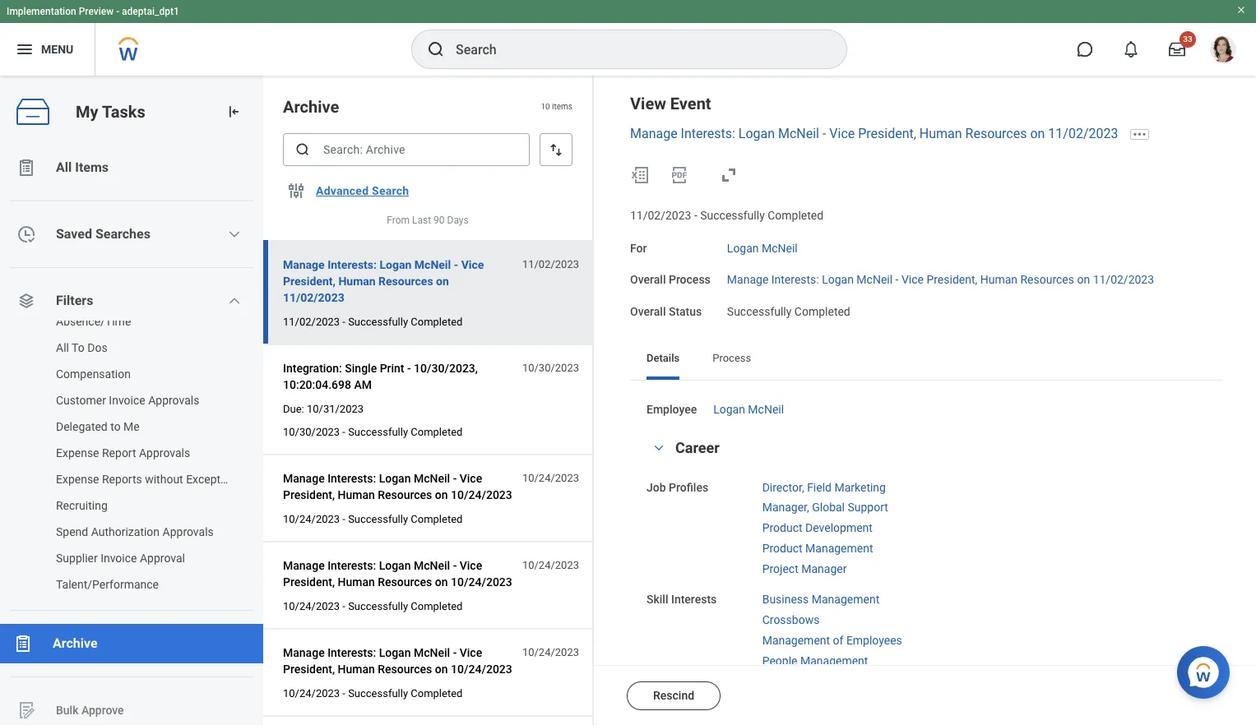 Task type: vqa. For each thing, say whether or not it's contained in the screenshot.
rightmost the 19
no



Task type: locate. For each thing, give the bounding box(es) containing it.
dos
[[87, 341, 107, 355]]

approvals
[[148, 394, 199, 407], [139, 447, 190, 460], [162, 526, 214, 539]]

all to dos button
[[0, 335, 247, 361]]

0 vertical spatial chevron down image
[[228, 228, 241, 241]]

1 vertical spatial process
[[713, 352, 751, 364]]

employee
[[647, 403, 697, 416]]

10/30/2023
[[522, 362, 579, 374], [283, 426, 340, 439]]

2 vertical spatial manage interests: logan mcneil - vice president, human resources on 10/24/2023 button
[[283, 643, 513, 680]]

product for product management
[[762, 542, 803, 555]]

0 vertical spatial logan mcneil
[[727, 241, 798, 255]]

director, field marketing
[[762, 481, 886, 494]]

0 vertical spatial product
[[762, 522, 803, 535]]

0 vertical spatial manage interests: logan mcneil - vice president, human resources on 10/24/2023
[[283, 472, 512, 502]]

all to dos
[[56, 341, 107, 355]]

0 horizontal spatial 11/02/2023 - successfully completed
[[283, 316, 463, 328]]

management inside 'link'
[[800, 654, 868, 668]]

all for all items
[[56, 160, 72, 175]]

0 vertical spatial search image
[[426, 39, 446, 59]]

product inside product management link
[[762, 542, 803, 555]]

resources
[[965, 126, 1027, 142], [1020, 273, 1074, 287], [378, 275, 433, 288], [378, 489, 432, 502], [378, 576, 432, 589], [378, 663, 432, 676]]

compensation
[[56, 368, 131, 381]]

list containing absence/time
[[0, 308, 263, 598]]

0 vertical spatial expense
[[56, 447, 99, 460]]

overall status element
[[727, 295, 850, 320]]

expense up recruiting
[[56, 473, 99, 486]]

management
[[805, 542, 873, 555], [812, 593, 880, 607], [762, 634, 830, 647], [800, 654, 868, 668]]

talent/performance
[[56, 578, 159, 591]]

0 vertical spatial invoice
[[109, 394, 145, 407]]

me
[[123, 420, 140, 434]]

logan mcneil up career
[[713, 403, 784, 416]]

items selected list for skill interests
[[762, 590, 929, 710]]

2 vertical spatial 10/24/2023 - successfully completed
[[283, 688, 463, 700]]

1 product from the top
[[762, 522, 803, 535]]

items selected list containing director, field marketing
[[762, 478, 915, 577]]

overall for overall process
[[630, 273, 666, 287]]

0 vertical spatial process
[[669, 273, 711, 287]]

talent/performance button
[[0, 572, 247, 598]]

support
[[848, 501, 888, 514]]

1 list from the top
[[0, 148, 263, 726]]

management down management of employees
[[800, 654, 868, 668]]

overall left status
[[630, 305, 666, 318]]

list containing all items
[[0, 148, 263, 726]]

1 all from the top
[[56, 160, 72, 175]]

2 expense from the top
[[56, 473, 99, 486]]

searches
[[95, 226, 150, 242]]

business management link
[[762, 590, 880, 607]]

11/02/2023 - successfully completed
[[630, 209, 824, 222], [283, 316, 463, 328]]

1 vertical spatial manage interests: logan mcneil - vice president, human resources on 11/02/2023 link
[[727, 270, 1154, 287]]

1 overall from the top
[[630, 273, 666, 287]]

1 vertical spatial manage interests: logan mcneil - vice president, human resources on 10/24/2023 button
[[283, 556, 513, 592]]

product inside product development link
[[762, 522, 803, 535]]

list
[[0, 148, 263, 726], [0, 308, 263, 598]]

chevron down image inside filters dropdown button
[[228, 294, 241, 308]]

process
[[669, 273, 711, 287], [713, 352, 751, 364]]

overall down for
[[630, 273, 666, 287]]

1 vertical spatial all
[[56, 341, 69, 355]]

approvals inside customer invoice approvals button
[[148, 394, 199, 407]]

0 vertical spatial clipboard image
[[16, 158, 36, 178]]

0 horizontal spatial search image
[[294, 141, 311, 158]]

0 horizontal spatial process
[[669, 273, 711, 287]]

1 vertical spatial 10/30/2023
[[283, 426, 340, 439]]

adeptai_dpt1
[[122, 6, 179, 17]]

2 product from the top
[[762, 542, 803, 555]]

0 vertical spatial logan mcneil link
[[727, 238, 798, 255]]

2 vertical spatial chevron down image
[[649, 442, 669, 454]]

approvals down compensation button
[[148, 394, 199, 407]]

1 vertical spatial clipboard image
[[13, 634, 33, 654]]

0 vertical spatial 10/30/2023
[[522, 362, 579, 374]]

vice
[[829, 126, 855, 142], [461, 258, 484, 272], [901, 273, 924, 287], [460, 472, 482, 485], [460, 559, 482, 573], [460, 647, 482, 660]]

saved searches
[[56, 226, 150, 242]]

advanced
[[316, 184, 369, 197]]

clipboard image inside all items button
[[16, 158, 36, 178]]

1 vertical spatial manage interests: logan mcneil - vice president, human resources on 10/24/2023
[[283, 559, 512, 589]]

1 horizontal spatial 11/02/2023 - successfully completed
[[630, 209, 824, 222]]

manager, global support
[[762, 501, 888, 514]]

1 vertical spatial invoice
[[100, 552, 137, 565]]

am
[[354, 378, 372, 392]]

archive inside 'button'
[[53, 636, 98, 652]]

preview
[[79, 6, 114, 17]]

manage
[[630, 126, 678, 142], [283, 258, 325, 272], [727, 273, 769, 287], [283, 472, 325, 485], [283, 559, 325, 573], [283, 647, 325, 660]]

manage interests: logan mcneil - vice president, human resources on 10/24/2023 button
[[283, 469, 513, 505], [283, 556, 513, 592], [283, 643, 513, 680]]

management for product
[[805, 542, 873, 555]]

product down manager,
[[762, 522, 803, 535]]

overall status
[[630, 305, 702, 318]]

0 vertical spatial all
[[56, 160, 72, 175]]

10 items
[[541, 102, 573, 111]]

0 vertical spatial items selected list
[[762, 478, 915, 577]]

2 10/24/2023 - successfully completed from the top
[[283, 601, 463, 613]]

11/02/2023 - successfully completed down 'manage interests: logan mcneil - vice president, human resources on 11/02/2023' button
[[283, 316, 463, 328]]

1 10/24/2023 - successfully completed from the top
[[283, 513, 463, 526]]

compensation button
[[0, 361, 247, 387]]

1 vertical spatial chevron down image
[[228, 294, 241, 308]]

my tasks element
[[0, 76, 263, 726]]

approvals inside the expense report approvals button
[[139, 447, 190, 460]]

chevron down image inside saved searches dropdown button
[[228, 228, 241, 241]]

logan
[[739, 126, 775, 142], [727, 241, 759, 255], [380, 258, 412, 272], [822, 273, 854, 287], [713, 403, 745, 416], [379, 472, 411, 485], [379, 559, 411, 573], [379, 647, 411, 660]]

1 vertical spatial archive
[[53, 636, 98, 652]]

0 vertical spatial overall
[[630, 273, 666, 287]]

integration: single print - 10/30/2023, 10:20:04.698 am button
[[283, 359, 513, 395]]

delegated
[[56, 420, 108, 434]]

authorization
[[91, 526, 160, 539]]

1 expense from the top
[[56, 447, 99, 460]]

manage interests: logan mcneil - vice president, human resources on 11/02/2023 link for process
[[727, 270, 1154, 287]]

close environment banner image
[[1236, 5, 1246, 15]]

all left to
[[56, 341, 69, 355]]

3 10/24/2023 - successfully completed from the top
[[283, 688, 463, 700]]

interests:
[[681, 126, 735, 142], [328, 258, 377, 272], [771, 273, 819, 287], [327, 472, 376, 485], [327, 559, 376, 573], [327, 647, 376, 660]]

bulk approve link
[[0, 691, 263, 726]]

approvals up without
[[139, 447, 190, 460]]

approvals up approval
[[162, 526, 214, 539]]

1 horizontal spatial archive
[[283, 97, 339, 117]]

mcneil
[[778, 126, 819, 142], [762, 241, 798, 255], [414, 258, 451, 272], [857, 273, 893, 287], [748, 403, 784, 416], [414, 472, 450, 485], [414, 559, 450, 573], [414, 647, 450, 660]]

archive inside item list element
[[283, 97, 339, 117]]

0 vertical spatial approvals
[[148, 394, 199, 407]]

1 vertical spatial 11/02/2023 - successfully completed
[[283, 316, 463, 328]]

items selected list for job profiles
[[762, 478, 915, 577]]

1 vertical spatial logan mcneil
[[713, 403, 784, 416]]

manage interests: logan mcneil - vice president, human resources on 11/02/2023 button
[[283, 255, 513, 308]]

spend authorization approvals
[[56, 526, 214, 539]]

0 horizontal spatial 10/30/2023
[[283, 426, 340, 439]]

view
[[630, 94, 666, 114]]

recruiting
[[56, 499, 108, 512]]

11/02/2023 - successfully completed down fullscreen "image"
[[630, 209, 824, 222]]

configure image
[[286, 181, 306, 201]]

1 vertical spatial overall
[[630, 305, 666, 318]]

2 overall from the top
[[630, 305, 666, 318]]

logan mcneil link up overall status 'element'
[[727, 238, 798, 255]]

1 vertical spatial items selected list
[[762, 590, 929, 710]]

items selected list containing business management
[[762, 590, 929, 710]]

search image
[[426, 39, 446, 59], [294, 141, 311, 158]]

resources inside manage interests: logan mcneil - vice president, human resources on 11/02/2023
[[378, 275, 433, 288]]

menu banner
[[0, 0, 1256, 76]]

2 manage interests: logan mcneil - vice president, human resources on 10/24/2023 button from the top
[[283, 556, 513, 592]]

item list element
[[263, 76, 594, 726]]

1 manage interests: logan mcneil - vice president, human resources on 10/24/2023 from the top
[[283, 472, 512, 502]]

invoice up talent/performance "button"
[[100, 552, 137, 565]]

approvals inside "spend authorization approvals" button
[[162, 526, 214, 539]]

approvals for expense report approvals
[[139, 447, 190, 460]]

0 vertical spatial 10/24/2023 - successfully completed
[[283, 513, 463, 526]]

on inside button
[[436, 275, 449, 288]]

logan mcneil for 11/02/2023 - successfully completed
[[727, 241, 798, 255]]

all left the items
[[56, 160, 72, 175]]

without
[[145, 473, 183, 486]]

product for product development
[[762, 522, 803, 535]]

expense reports without exceptions
[[56, 473, 242, 486]]

chevron down image
[[228, 228, 241, 241], [228, 294, 241, 308], [649, 442, 669, 454]]

manage interests: logan mcneil - vice president, human resources on 10/24/2023
[[283, 472, 512, 502], [283, 559, 512, 589], [283, 647, 512, 676]]

project manager
[[762, 562, 847, 575]]

clipboard image up rename 'image'
[[13, 634, 33, 654]]

rescind button
[[627, 682, 721, 711]]

clipboard image left "all items"
[[16, 158, 36, 178]]

logan mcneil link
[[727, 238, 798, 255], [713, 400, 784, 416]]

clipboard image for archive
[[13, 634, 33, 654]]

clipboard image
[[16, 158, 36, 178], [13, 634, 33, 654]]

logan mcneil link up career
[[713, 400, 784, 416]]

1 horizontal spatial 10/30/2023
[[522, 362, 579, 374]]

manager, global support link
[[762, 498, 888, 514]]

33 button
[[1159, 31, 1196, 67]]

3 manage interests: logan mcneil - vice president, human resources on 10/24/2023 button from the top
[[283, 643, 513, 680]]

filters button
[[0, 281, 263, 321]]

1 vertical spatial 10/24/2023 - successfully completed
[[283, 601, 463, 613]]

advanced search
[[316, 184, 409, 197]]

supplier invoice approval button
[[0, 545, 247, 572]]

product development
[[762, 522, 873, 535]]

10/30/2023 for 10/30/2023 - successfully completed
[[283, 426, 340, 439]]

2 all from the top
[[56, 341, 69, 355]]

product up project
[[762, 542, 803, 555]]

career group
[[647, 438, 1207, 726]]

2 vertical spatial approvals
[[162, 526, 214, 539]]

1 horizontal spatial process
[[713, 352, 751, 364]]

clock check image
[[16, 225, 36, 244]]

archive right transformation import icon on the left
[[283, 97, 339, 117]]

0 horizontal spatial archive
[[53, 636, 98, 652]]

to
[[72, 341, 85, 355]]

successfully completed
[[727, 305, 850, 318]]

2 items selected list from the top
[[762, 590, 929, 710]]

of
[[833, 634, 844, 647]]

president,
[[858, 126, 916, 142], [927, 273, 977, 287], [283, 275, 336, 288], [283, 489, 335, 502], [283, 576, 335, 589], [283, 663, 335, 676]]

0 vertical spatial manage interests: logan mcneil - vice president, human resources on 11/02/2023 link
[[630, 126, 1118, 142]]

overall for overall status
[[630, 305, 666, 318]]

2 manage interests: logan mcneil - vice president, human resources on 10/24/2023 from the top
[[283, 559, 512, 589]]

days
[[447, 215, 469, 226]]

search
[[372, 184, 409, 197]]

1 vertical spatial expense
[[56, 473, 99, 486]]

10/30/2023 for 10/30/2023
[[522, 362, 579, 374]]

management down development
[[805, 542, 873, 555]]

0 vertical spatial 11/02/2023 - successfully completed
[[630, 209, 824, 222]]

chevron down image for saved searches
[[228, 228, 241, 241]]

job
[[647, 481, 666, 494]]

my tasks
[[76, 102, 145, 121]]

all items
[[56, 160, 109, 175]]

2 vertical spatial manage interests: logan mcneil - vice president, human resources on 10/24/2023
[[283, 647, 512, 676]]

tab list
[[630, 340, 1223, 380]]

management inside "link"
[[812, 593, 880, 607]]

clipboard image inside archive 'button'
[[13, 634, 33, 654]]

president, inside 'manage interests: logan mcneil - vice president, human resources on 11/02/2023' button
[[283, 275, 336, 288]]

management down manager
[[812, 593, 880, 607]]

expense down delegated
[[56, 447, 99, 460]]

1 vertical spatial logan mcneil link
[[713, 400, 784, 416]]

process up status
[[669, 273, 711, 287]]

0 vertical spatial archive
[[283, 97, 339, 117]]

process right details
[[713, 352, 751, 364]]

overall
[[630, 273, 666, 287], [630, 305, 666, 318]]

10/24/2023 - successfully completed
[[283, 513, 463, 526], [283, 601, 463, 613], [283, 688, 463, 700]]

advanced search button
[[309, 174, 416, 207]]

manager,
[[762, 501, 809, 514]]

details
[[647, 352, 680, 364]]

expense
[[56, 447, 99, 460], [56, 473, 99, 486]]

all
[[56, 160, 72, 175], [56, 341, 69, 355]]

vice inside manage interests: logan mcneil - vice president, human resources on 11/02/2023
[[461, 258, 484, 272]]

mcneil inside manage interests: logan mcneil - vice president, human resources on 11/02/2023
[[414, 258, 451, 272]]

on
[[1030, 126, 1045, 142], [1077, 273, 1090, 287], [436, 275, 449, 288], [435, 489, 448, 502], [435, 576, 448, 589], [435, 663, 448, 676]]

1 items selected list from the top
[[762, 478, 915, 577]]

2 list from the top
[[0, 308, 263, 598]]

invoice up the delegated to me button
[[109, 394, 145, 407]]

archive down talent/performance
[[53, 636, 98, 652]]

1 vertical spatial approvals
[[139, 447, 190, 460]]

career button
[[675, 439, 720, 456]]

manage inside 'manage interests: logan mcneil - vice president, human resources on 11/02/2023' button
[[283, 258, 325, 272]]

logan mcneil up overall status 'element'
[[727, 241, 798, 255]]

1 vertical spatial product
[[762, 542, 803, 555]]

bulk
[[56, 704, 79, 717]]

0 vertical spatial manage interests: logan mcneil - vice president, human resources on 10/24/2023 button
[[283, 469, 513, 505]]

approvals for customer invoice approvals
[[148, 394, 199, 407]]

items selected list
[[762, 478, 915, 577], [762, 590, 929, 710]]

supplier
[[56, 552, 98, 565]]



Task type: describe. For each thing, give the bounding box(es) containing it.
global
[[812, 501, 845, 514]]

archive button
[[0, 624, 263, 664]]

management of employees link
[[762, 631, 902, 647]]

overall process
[[630, 273, 711, 287]]

human inside 'manage interests: logan mcneil - vice president, human resources on 11/02/2023' button
[[338, 275, 376, 288]]

bulk approve
[[56, 704, 124, 717]]

items
[[75, 160, 109, 175]]

saved searches button
[[0, 215, 263, 254]]

project
[[762, 562, 799, 575]]

expense for expense report approvals
[[56, 447, 99, 460]]

people management
[[762, 654, 868, 668]]

approvals for spend authorization approvals
[[162, 526, 214, 539]]

profiles
[[669, 481, 708, 494]]

tasks
[[102, 102, 145, 121]]

saved
[[56, 226, 92, 242]]

logan mcneil link for 11/02/2023 - successfully completed
[[727, 238, 798, 255]]

recruiting button
[[0, 493, 247, 519]]

last
[[412, 215, 431, 226]]

job profiles
[[647, 481, 708, 494]]

exceptions
[[186, 473, 242, 486]]

business
[[762, 593, 809, 607]]

Search Workday  search field
[[456, 31, 813, 67]]

career
[[675, 439, 720, 456]]

director,
[[762, 481, 804, 494]]

expense report approvals button
[[0, 440, 247, 466]]

absence/time button
[[0, 308, 247, 335]]

status
[[669, 305, 702, 318]]

rescind
[[653, 689, 694, 703]]

skill
[[647, 593, 668, 607]]

manage interests: logan mcneil - vice president, human resources on 11/02/2023 for view event
[[630, 126, 1118, 142]]

10/30/2023 - successfully completed
[[283, 426, 463, 439]]

- inside the menu banner
[[116, 6, 119, 17]]

from
[[387, 215, 410, 226]]

people management link
[[762, 651, 868, 668]]

from last 90 days
[[387, 215, 469, 226]]

manage interests: logan mcneil - vice president, human resources on 11/02/2023 link for event
[[630, 126, 1118, 142]]

expense for expense reports without exceptions
[[56, 473, 99, 486]]

tab list containing details
[[630, 340, 1223, 380]]

perspective image
[[16, 291, 36, 311]]

profile logan mcneil image
[[1210, 36, 1236, 66]]

expense reports without exceptions button
[[0, 466, 247, 493]]

field
[[807, 481, 832, 494]]

items
[[552, 102, 573, 111]]

export to excel image
[[630, 165, 650, 185]]

implementation
[[7, 6, 76, 17]]

product management
[[762, 542, 873, 555]]

invoice for approval
[[100, 552, 137, 565]]

chevron down image for filters
[[228, 294, 241, 308]]

1 horizontal spatial search image
[[426, 39, 446, 59]]

notifications large image
[[1123, 41, 1139, 58]]

manager
[[801, 562, 847, 575]]

marketing
[[834, 481, 886, 494]]

successfully inside overall status 'element'
[[727, 305, 792, 318]]

due: 10/31/2023
[[283, 403, 364, 415]]

manage interests: logan mcneil - vice president, human resources on 11/02/2023 inside button
[[283, 258, 484, 304]]

rename image
[[16, 701, 36, 721]]

- inside integration: single print - 10/30/2023, 10:20:04.698 am
[[407, 362, 411, 375]]

absence/time
[[56, 315, 131, 328]]

customer invoice approvals
[[56, 394, 199, 407]]

Search: Archive text field
[[283, 133, 530, 166]]

all for all to dos
[[56, 341, 69, 355]]

justify image
[[15, 39, 35, 59]]

logan inside manage interests: logan mcneil - vice president, human resources on 11/02/2023
[[380, 258, 412, 272]]

manage interests: logan mcneil - vice president, human resources on 11/02/2023 for overall process
[[727, 273, 1154, 287]]

chevron down image inside career group
[[649, 442, 669, 454]]

90
[[434, 215, 445, 226]]

interests: inside button
[[328, 258, 377, 272]]

report
[[102, 447, 136, 460]]

transformation import image
[[225, 104, 242, 120]]

logan mcneil for process
[[713, 403, 784, 416]]

delegated to me button
[[0, 414, 247, 440]]

33
[[1183, 35, 1193, 44]]

management down 'crossbows' on the right
[[762, 634, 830, 647]]

people
[[762, 654, 798, 668]]

customer invoice approvals button
[[0, 387, 247, 414]]

management for people
[[800, 654, 868, 668]]

project manager link
[[762, 559, 847, 575]]

11/02/2023 inside button
[[283, 291, 344, 304]]

due:
[[283, 403, 304, 415]]

11/02/2023 - successfully completed inside item list element
[[283, 316, 463, 328]]

crossbows link
[[762, 610, 820, 627]]

sort image
[[548, 141, 564, 158]]

single
[[345, 362, 377, 375]]

inbox large image
[[1169, 41, 1185, 58]]

10
[[541, 102, 550, 111]]

integration: single print - 10/30/2023, 10:20:04.698 am
[[283, 362, 478, 392]]

invoice for approvals
[[109, 394, 145, 407]]

product management link
[[762, 539, 873, 555]]

management for business
[[812, 593, 880, 607]]

completed inside overall status 'element'
[[794, 305, 850, 318]]

employees
[[846, 634, 902, 647]]

1 vertical spatial search image
[[294, 141, 311, 158]]

1 manage interests: logan mcneil - vice president, human resources on 10/24/2023 button from the top
[[283, 469, 513, 505]]

filters
[[56, 293, 93, 308]]

business management
[[762, 593, 880, 607]]

skill interests
[[647, 593, 717, 607]]

clipboard image for all items
[[16, 158, 36, 178]]

view printable version (pdf) image
[[670, 165, 689, 185]]

logan mcneil link for process
[[713, 400, 784, 416]]

spend authorization approvals button
[[0, 519, 247, 545]]

3 manage interests: logan mcneil - vice president, human resources on 10/24/2023 from the top
[[283, 647, 512, 676]]

10:20:04.698
[[283, 378, 351, 392]]

view event
[[630, 94, 711, 114]]

management of employees
[[762, 634, 902, 647]]

integration:
[[283, 362, 342, 375]]

product development link
[[762, 518, 873, 535]]

fullscreen image
[[719, 165, 739, 185]]

for
[[630, 241, 647, 255]]

approve
[[81, 704, 124, 717]]

to
[[110, 420, 121, 434]]

expense report approvals
[[56, 447, 190, 460]]



